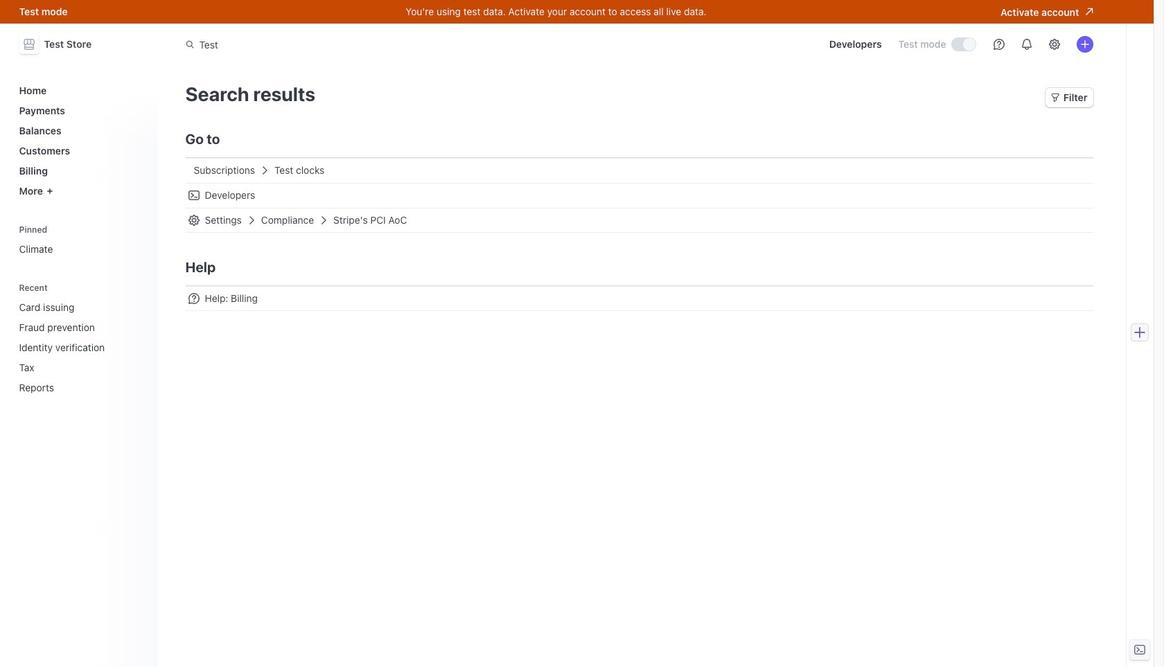Task type: describe. For each thing, give the bounding box(es) containing it.
2 recent element from the top
[[14, 296, 149, 399]]

settings image
[[1049, 39, 1061, 50]]

pinned element
[[14, 225, 149, 261]]

Search text field
[[177, 32, 568, 57]]

help image
[[994, 39, 1005, 50]]

1 recent element from the top
[[14, 283, 149, 399]]



Task type: locate. For each thing, give the bounding box(es) containing it.
notifications image
[[1022, 39, 1033, 50]]

core navigation links element
[[14, 79, 149, 202]]

None search field
[[177, 32, 568, 57]]

Test mode checkbox
[[952, 38, 976, 51]]

recent element
[[14, 283, 149, 399], [14, 296, 149, 399]]



Task type: vqa. For each thing, say whether or not it's contained in the screenshot.
Pinned Element
yes



